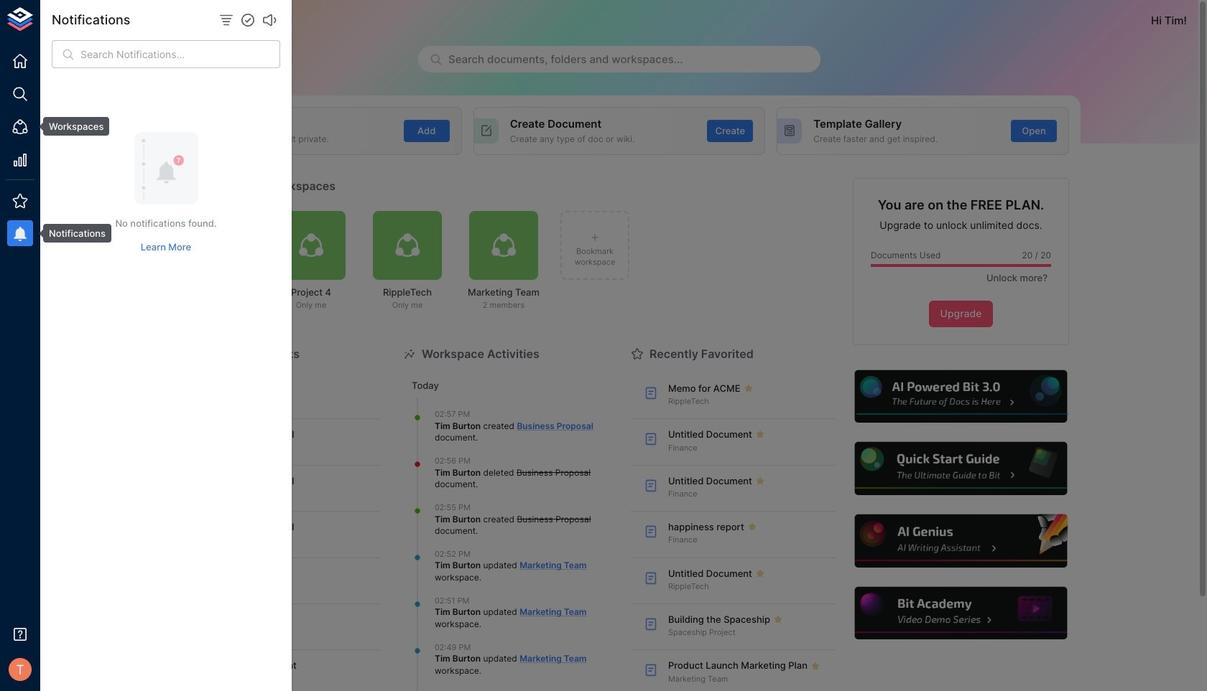 Task type: locate. For each thing, give the bounding box(es) containing it.
help image
[[853, 368, 1069, 425], [853, 441, 1069, 498], [853, 513, 1069, 570], [853, 586, 1069, 643]]

1 help image from the top
[[853, 368, 1069, 425]]

Search Notifications... text field
[[80, 40, 280, 68]]

4 help image from the top
[[853, 586, 1069, 643]]

2 help image from the top
[[853, 441, 1069, 498]]

0 vertical spatial tooltip
[[33, 117, 110, 136]]

tooltip
[[33, 117, 110, 136], [33, 224, 111, 243]]

1 vertical spatial tooltip
[[33, 224, 111, 243]]

2 tooltip from the top
[[33, 224, 111, 243]]

mark all read image
[[239, 11, 257, 29]]



Task type: vqa. For each thing, say whether or not it's contained in the screenshot.
4th help image from the bottom of the page
yes



Task type: describe. For each thing, give the bounding box(es) containing it.
sound on image
[[261, 11, 278, 29]]

3 help image from the top
[[853, 513, 1069, 570]]

1 tooltip from the top
[[33, 117, 110, 136]]



